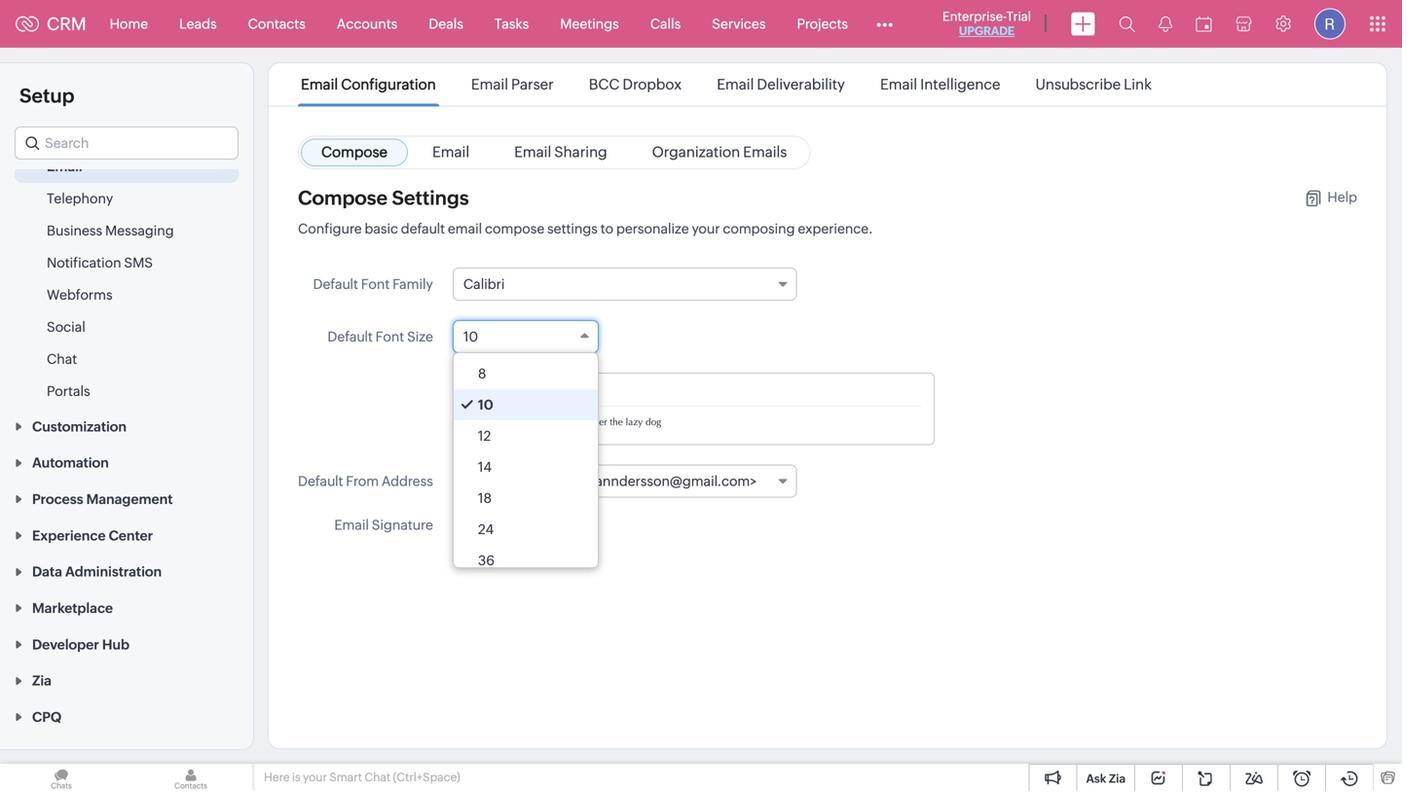 Task type: locate. For each thing, give the bounding box(es) containing it.
0 vertical spatial chat
[[47, 352, 77, 367]]

region
[[0, 151, 253, 408]]

email left intelligence
[[881, 76, 918, 93]]

chat right smart
[[365, 771, 391, 785]]

deals
[[429, 16, 464, 32]]

developer
[[32, 637, 99, 653]]

email left sharing
[[514, 144, 552, 161]]

12 option
[[454, 421, 598, 452]]

default for default font family
[[313, 277, 358, 292]]

Calibri field
[[453, 268, 797, 301]]

0 vertical spatial default
[[313, 277, 358, 292]]

calendar image
[[1196, 16, 1213, 32]]

0 horizontal spatial your
[[303, 771, 327, 785]]

contacts
[[248, 16, 306, 32]]

1 horizontal spatial signature
[[513, 518, 575, 533]]

from
[[346, 474, 379, 489]]

font left the size
[[376, 329, 404, 345]]

email for configuration
[[301, 76, 338, 93]]

projects
[[797, 16, 848, 32]]

email for deliverability
[[717, 76, 754, 93]]

business
[[47, 223, 102, 239]]

10
[[464, 329, 478, 345], [478, 397, 494, 413]]

10 up 8
[[464, 329, 478, 345]]

compose up compose settings
[[321, 144, 388, 161]]

signature down the address
[[372, 518, 433, 533]]

upgrade
[[959, 24, 1015, 38]]

1 horizontal spatial email link
[[412, 139, 490, 167]]

zia up the cpq
[[32, 674, 52, 689]]

0 horizontal spatial zia
[[32, 674, 52, 689]]

default font size
[[328, 329, 433, 345]]

accounts link
[[321, 0, 413, 47]]

developer hub button
[[0, 626, 253, 663]]

logo image
[[16, 16, 39, 32]]

default
[[313, 277, 358, 292], [328, 329, 373, 345], [298, 474, 343, 489]]

zia
[[32, 674, 52, 689], [1109, 773, 1126, 786]]

configure
[[298, 221, 362, 237]]

zia button
[[0, 663, 253, 699]]

new
[[482, 518, 511, 533]]

data administration
[[32, 565, 162, 580]]

10 up quick
[[478, 397, 494, 413]]

email link up the settings
[[412, 139, 490, 167]]

email link up telephony
[[47, 157, 82, 176]]

chat down social link
[[47, 352, 77, 367]]

default left from at left
[[298, 474, 343, 489]]

size
[[407, 329, 433, 345]]

email configuration
[[301, 76, 436, 93]]

0 vertical spatial font
[[361, 277, 390, 292]]

data administration button
[[0, 554, 253, 590]]

Ruby Anderson<rubyanndersson@gmail.com> field
[[453, 465, 797, 498]]

setup
[[19, 85, 75, 107]]

chat
[[47, 352, 77, 367], [365, 771, 391, 785]]

developer hub
[[32, 637, 130, 653]]

12
[[478, 429, 491, 444]]

notification sms
[[47, 255, 153, 271]]

1 vertical spatial font
[[376, 329, 404, 345]]

1 vertical spatial default
[[328, 329, 373, 345]]

crm
[[47, 14, 86, 34]]

1 vertical spatial compose
[[298, 187, 388, 209]]

telephony
[[47, 191, 113, 207]]

(ctrl+space)
[[393, 771, 460, 785]]

email left parser
[[471, 76, 508, 93]]

business messaging
[[47, 223, 174, 239]]

add new signature
[[453, 518, 575, 533]]

email deliverability
[[717, 76, 845, 93]]

ask zia
[[1087, 773, 1126, 786]]

calls link
[[635, 0, 697, 47]]

1 vertical spatial chat
[[365, 771, 391, 785]]

portals
[[47, 384, 90, 399]]

email up telephony
[[47, 159, 82, 174]]

email parser
[[471, 76, 554, 93]]

0 vertical spatial compose
[[321, 144, 388, 161]]

create menu image
[[1071, 12, 1096, 36]]

24
[[478, 522, 494, 538]]

0 vertical spatial your
[[692, 221, 720, 237]]

0 horizontal spatial chat
[[47, 352, 77, 367]]

compose up configure
[[298, 187, 388, 209]]

hub
[[102, 637, 130, 653]]

cpq button
[[0, 699, 253, 735]]

default
[[401, 221, 445, 237]]

compose for compose
[[321, 144, 388, 161]]

0 horizontal spatial email link
[[47, 157, 82, 176]]

0 vertical spatial 10
[[464, 329, 478, 345]]

contacts link
[[232, 0, 321, 47]]

your right is
[[303, 771, 327, 785]]

compose settings
[[298, 187, 469, 209]]

14
[[478, 460, 492, 475]]

list box
[[454, 354, 598, 577]]

signature down 18 option
[[513, 518, 575, 533]]

email down from at left
[[334, 518, 369, 533]]

region containing email
[[0, 151, 253, 408]]

Other Modules field
[[864, 8, 906, 39]]

email down services
[[717, 76, 754, 93]]

0 vertical spatial zia
[[32, 674, 52, 689]]

your left composing on the right of page
[[692, 221, 720, 237]]

10 field
[[453, 320, 599, 354]]

font left family
[[361, 277, 390, 292]]

automation button
[[0, 445, 253, 481]]

1 vertical spatial zia
[[1109, 773, 1126, 786]]

zia right ask
[[1109, 773, 1126, 786]]

smart
[[330, 771, 362, 785]]

signature
[[372, 518, 433, 533], [513, 518, 575, 533]]

default for default font size
[[328, 329, 373, 345]]

default down default font family at the left of the page
[[328, 329, 373, 345]]

2 vertical spatial default
[[298, 474, 343, 489]]

list
[[283, 63, 1170, 106]]

0 horizontal spatial signature
[[372, 518, 433, 533]]

email
[[448, 221, 482, 237]]

notification
[[47, 255, 121, 271]]

8
[[478, 366, 486, 382]]

brown
[[509, 417, 536, 428]]

2 signature from the left
[[513, 518, 575, 533]]

management
[[86, 492, 173, 508]]

projects link
[[782, 0, 864, 47]]

10 inside "list box"
[[478, 397, 494, 413]]

composing
[[723, 221, 795, 237]]

home
[[110, 16, 148, 32]]

1 horizontal spatial zia
[[1109, 773, 1126, 786]]

email intelligence
[[881, 76, 1001, 93]]

email left "configuration"
[[301, 76, 338, 93]]

default down configure
[[313, 277, 358, 292]]

crm link
[[16, 14, 86, 34]]

your
[[692, 221, 720, 237], [303, 771, 327, 785]]

webforms
[[47, 287, 113, 303]]

Search text field
[[16, 128, 238, 159]]

None field
[[15, 127, 239, 160]]

enterprise-trial upgrade
[[943, 9, 1032, 38]]

bcc dropbox
[[589, 76, 682, 93]]

dropbox
[[623, 76, 682, 93]]

font for family
[[361, 277, 390, 292]]

email for sharing
[[514, 144, 552, 161]]

10 option
[[454, 390, 598, 421]]

process management
[[32, 492, 173, 508]]

1 vertical spatial 10
[[478, 397, 494, 413]]



Task type: vqa. For each thing, say whether or not it's contained in the screenshot.
Developer Hub
yes



Task type: describe. For each thing, give the bounding box(es) containing it.
unsubscribe link link
[[1033, 76, 1155, 93]]

8 option
[[454, 358, 598, 390]]

ruby
[[464, 474, 496, 489]]

email intelligence link
[[878, 76, 1004, 93]]

10 inside field
[[464, 329, 478, 345]]

dog
[[646, 417, 662, 428]]

search element
[[1108, 0, 1147, 48]]

contacts image
[[130, 765, 252, 792]]

administration
[[65, 565, 162, 580]]

process management button
[[0, 481, 253, 517]]

compose link
[[301, 139, 408, 167]]

messaging
[[105, 223, 174, 239]]

trial
[[1007, 9, 1032, 24]]

accounts
[[337, 16, 398, 32]]

18
[[478, 491, 492, 507]]

meetings link
[[545, 0, 635, 47]]

list box containing 8
[[454, 354, 598, 577]]

jumped
[[555, 417, 587, 428]]

email up the settings
[[432, 144, 470, 161]]

default font family
[[313, 277, 433, 292]]

family
[[393, 277, 433, 292]]

tasks link
[[479, 0, 545, 47]]

signals element
[[1147, 0, 1184, 48]]

default for default from address
[[298, 474, 343, 489]]

font for size
[[376, 329, 404, 345]]

1 horizontal spatial your
[[692, 221, 720, 237]]

email for signature
[[334, 518, 369, 533]]

emails
[[743, 144, 787, 161]]

chats image
[[0, 765, 123, 792]]

experience.
[[798, 221, 873, 237]]

the
[[610, 417, 623, 428]]

over
[[589, 417, 607, 428]]

1 horizontal spatial chat
[[365, 771, 391, 785]]

compose for compose settings
[[298, 187, 388, 209]]

enterprise-
[[943, 9, 1007, 24]]

quick
[[483, 417, 507, 428]]

unsubscribe link
[[1036, 76, 1152, 93]]

leads link
[[164, 0, 232, 47]]

8 10
[[478, 366, 494, 413]]

customization
[[32, 419, 127, 435]]

1 vertical spatial your
[[303, 771, 327, 785]]

meetings
[[560, 16, 619, 32]]

email for parser
[[471, 76, 508, 93]]

organization emails link
[[632, 139, 808, 167]]

personalize
[[617, 221, 689, 237]]

chat inside region
[[47, 352, 77, 367]]

profile element
[[1303, 0, 1358, 47]]

process
[[32, 492, 83, 508]]

1 signature from the left
[[372, 518, 433, 533]]

ask
[[1087, 773, 1107, 786]]

tasks
[[495, 16, 529, 32]]

36
[[478, 553, 495, 569]]

preview
[[465, 386, 515, 401]]

signals image
[[1159, 16, 1173, 32]]

36 option
[[454, 545, 598, 577]]

settings
[[392, 187, 469, 209]]

ruby anderson<rubyanndersson@gmail.com>
[[464, 474, 757, 489]]

email for intelligence
[[881, 76, 918, 93]]

portals link
[[47, 382, 90, 401]]

email deliverability link
[[714, 76, 848, 93]]

settings
[[547, 221, 598, 237]]

here
[[264, 771, 290, 785]]

webforms link
[[47, 285, 113, 305]]

configuration
[[341, 76, 436, 93]]

calls
[[650, 16, 681, 32]]

email inside region
[[47, 159, 82, 174]]

anderson<rubyanndersson@gmail.com>
[[498, 474, 757, 489]]

social link
[[47, 318, 85, 337]]

organization
[[652, 144, 740, 161]]

calibri
[[464, 277, 505, 292]]

experience
[[32, 528, 106, 544]]

marketplace button
[[0, 590, 253, 626]]

unsubscribe
[[1036, 76, 1121, 93]]

organization emails
[[652, 144, 787, 161]]

to
[[601, 221, 614, 237]]

sms
[[124, 255, 153, 271]]

basic
[[365, 221, 398, 237]]

email parser link
[[468, 76, 557, 93]]

services
[[712, 16, 766, 32]]

profile image
[[1315, 8, 1346, 39]]

zia inside dropdown button
[[32, 674, 52, 689]]

email sharing
[[514, 144, 607, 161]]

here is your smart chat (ctrl+space)
[[264, 771, 460, 785]]

telephony link
[[47, 189, 113, 208]]

cpq
[[32, 710, 61, 726]]

list containing email configuration
[[283, 63, 1170, 106]]

the
[[465, 417, 481, 428]]

create menu element
[[1060, 0, 1108, 47]]

parser
[[511, 76, 554, 93]]

social
[[47, 320, 85, 335]]

18 option
[[454, 483, 598, 514]]

24 option
[[454, 514, 598, 545]]

14 option
[[454, 452, 598, 483]]

help
[[1328, 189, 1358, 205]]

leads
[[179, 16, 217, 32]]

automation
[[32, 456, 109, 471]]

experience center
[[32, 528, 153, 544]]

compose
[[485, 221, 545, 237]]

email sharing link
[[494, 139, 628, 167]]

address
[[382, 474, 433, 489]]

lazy
[[626, 417, 643, 428]]

notification sms link
[[47, 253, 153, 273]]

search image
[[1119, 16, 1136, 32]]



